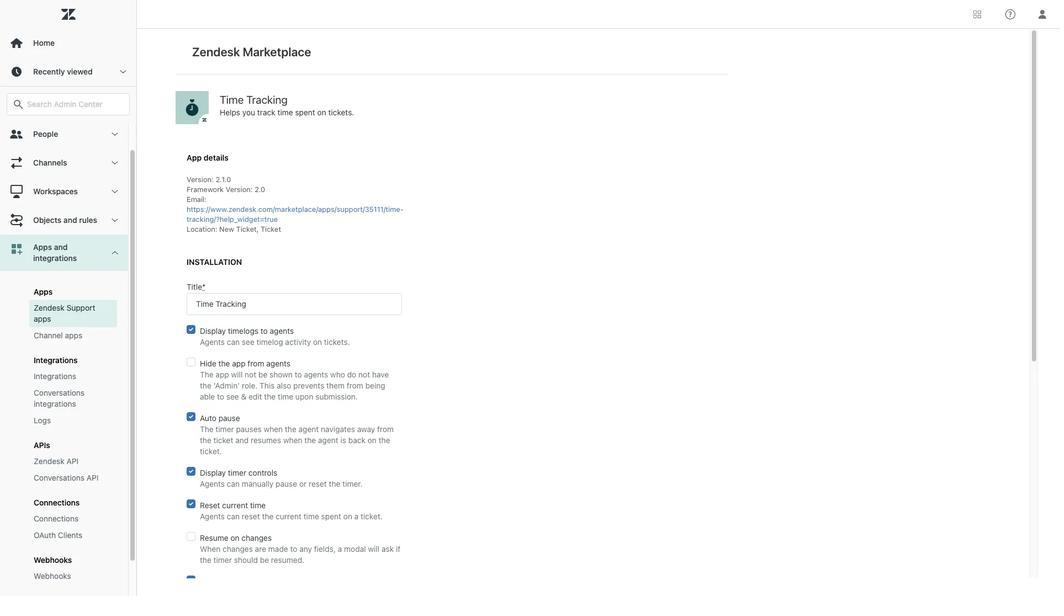 Task type: locate. For each thing, give the bounding box(es) containing it.
zendesk down apis
[[34, 457, 64, 466]]

channels
[[33, 158, 67, 167]]

1 vertical spatial apps
[[34, 287, 53, 297]]

1 vertical spatial integrations
[[34, 399, 76, 409]]

0 horizontal spatial apps
[[34, 314, 51, 324]]

connections up connections link
[[34, 498, 80, 508]]

integrations
[[33, 254, 77, 263], [34, 399, 76, 409]]

integrations element up integrations link
[[34, 356, 78, 365]]

channel apps
[[34, 331, 82, 340]]

logs link
[[29, 413, 117, 429]]

conversations integrations element
[[34, 388, 113, 410]]

integrations up conversations integrations
[[34, 372, 76, 381]]

objects and rules button
[[0, 206, 128, 235]]

webhooks for 2nd webhooks element from the bottom of the apps and integrations group
[[34, 556, 72, 565]]

1 vertical spatial conversations
[[34, 473, 85, 483]]

tree item containing apps and integrations
[[0, 235, 128, 597]]

rules
[[79, 215, 97, 225]]

0 vertical spatial webhooks
[[34, 556, 72, 565]]

conversations api element
[[34, 473, 99, 484]]

workspaces
[[33, 187, 78, 196]]

recently
[[33, 67, 65, 76]]

connections link
[[29, 511, 117, 528]]

apps and integrations group
[[0, 271, 128, 597]]

1 vertical spatial api
[[87, 473, 99, 483]]

0 vertical spatial conversations
[[34, 388, 85, 398]]

2 zendesk from the top
[[34, 457, 64, 466]]

integrations element
[[34, 356, 78, 365], [34, 371, 76, 382]]

integrations up integrations link
[[34, 356, 78, 365]]

2 conversations from the top
[[34, 473, 85, 483]]

2 integrations from the top
[[34, 372, 76, 381]]

zendesk for zendesk api
[[34, 457, 64, 466]]

apps for apps element
[[34, 287, 53, 297]]

and down objects and rules dropdown button
[[54, 242, 68, 252]]

apps down zendesk support apps link
[[65, 331, 82, 340]]

conversations inside 'conversations api' link
[[34, 473, 85, 483]]

oauth clients link
[[29, 528, 117, 544]]

2 integrations element from the top
[[34, 371, 76, 382]]

and for objects
[[63, 215, 77, 225]]

and left rules
[[63, 215, 77, 225]]

1 vertical spatial zendesk
[[34, 457, 64, 466]]

apps and integrations
[[33, 242, 77, 263]]

connections element up oauth clients
[[34, 514, 79, 525]]

1 integrations element from the top
[[34, 356, 78, 365]]

2 webhooks from the top
[[34, 572, 71, 581]]

conversations for api
[[34, 473, 85, 483]]

1 vertical spatial connections element
[[34, 514, 79, 525]]

tree containing people
[[0, 120, 136, 597]]

oauth
[[34, 531, 56, 540]]

0 vertical spatial apps
[[33, 242, 52, 252]]

apps inside group
[[34, 287, 53, 297]]

tree item inside tree
[[0, 235, 128, 597]]

integrations up apps element
[[33, 254, 77, 263]]

integrations element inside integrations link
[[34, 371, 76, 382]]

zendesk
[[34, 303, 64, 313], [34, 457, 64, 466]]

conversations down "zendesk api" element
[[34, 473, 85, 483]]

2 connections from the top
[[34, 514, 79, 524]]

0 vertical spatial api
[[67, 457, 78, 466]]

0 vertical spatial integrations
[[34, 356, 78, 365]]

1 vertical spatial integrations
[[34, 372, 76, 381]]

people button
[[0, 120, 128, 149]]

None search field
[[1, 93, 135, 115]]

conversations down integrations link
[[34, 388, 85, 398]]

zendesk support apps link
[[29, 300, 117, 328]]

0 vertical spatial integrations
[[33, 254, 77, 263]]

tree
[[0, 120, 136, 597]]

0 vertical spatial connections element
[[34, 498, 80, 508]]

support
[[67, 303, 95, 313]]

channel apps element
[[34, 330, 82, 341]]

channel
[[34, 331, 63, 340]]

conversations api
[[34, 473, 99, 483]]

1 connections from the top
[[34, 498, 80, 508]]

0 vertical spatial webhooks element
[[34, 556, 72, 565]]

apps
[[34, 314, 51, 324], [65, 331, 82, 340]]

0 vertical spatial zendesk
[[34, 303, 64, 313]]

conversations inside conversations integrations element
[[34, 388, 85, 398]]

and
[[63, 215, 77, 225], [54, 242, 68, 252]]

1 horizontal spatial api
[[87, 473, 99, 483]]

none search field inside primary element
[[1, 93, 135, 115]]

webhooks link
[[29, 568, 117, 585]]

apps and integrations button
[[0, 235, 128, 271]]

connections element
[[34, 498, 80, 508], [34, 514, 79, 525]]

zendesk down apps element
[[34, 303, 64, 313]]

webhooks
[[34, 556, 72, 565], [34, 572, 71, 581]]

connections for second connections "element" from the bottom
[[34, 498, 80, 508]]

1 webhooks from the top
[[34, 556, 72, 565]]

primary element
[[0, 0, 137, 597]]

clients
[[58, 531, 83, 540]]

zendesk inside zendesk support apps
[[34, 303, 64, 313]]

0 vertical spatial apps
[[34, 314, 51, 324]]

oauth clients
[[34, 531, 83, 540]]

0 vertical spatial and
[[63, 215, 77, 225]]

and inside apps and integrations
[[54, 242, 68, 252]]

connections element up connections link
[[34, 498, 80, 508]]

2 connections element from the top
[[34, 514, 79, 525]]

integrations up the logs
[[34, 399, 76, 409]]

apps inside apps and integrations
[[33, 242, 52, 252]]

1 integrations from the top
[[34, 356, 78, 365]]

home button
[[0, 29, 136, 57]]

webhooks element
[[34, 556, 72, 565], [34, 571, 71, 582]]

1 vertical spatial webhooks
[[34, 572, 71, 581]]

webhooks for 2nd webhooks element
[[34, 572, 71, 581]]

integrations
[[34, 356, 78, 365], [34, 372, 76, 381]]

logs
[[34, 416, 51, 425]]

2 webhooks element from the top
[[34, 571, 71, 582]]

connections
[[34, 498, 80, 508], [34, 514, 79, 524]]

1 vertical spatial integrations element
[[34, 371, 76, 382]]

api for zendesk api
[[67, 457, 78, 466]]

apps down the objects
[[33, 242, 52, 252]]

conversations api link
[[29, 470, 117, 487]]

people
[[33, 129, 58, 139]]

1 zendesk from the top
[[34, 303, 64, 313]]

integrations inside dropdown button
[[33, 254, 77, 263]]

api
[[67, 457, 78, 466], [87, 473, 99, 483]]

user menu image
[[1036, 7, 1050, 21]]

api down zendesk api link
[[87, 473, 99, 483]]

conversations
[[34, 388, 85, 398], [34, 473, 85, 483]]

Search Admin Center field
[[27, 99, 123, 109]]

0 horizontal spatial api
[[67, 457, 78, 466]]

0 vertical spatial integrations element
[[34, 356, 78, 365]]

and inside objects and rules dropdown button
[[63, 215, 77, 225]]

apps for apps and integrations
[[33, 242, 52, 252]]

workspaces button
[[0, 177, 128, 206]]

home
[[33, 38, 55, 48]]

1 vertical spatial connections
[[34, 514, 79, 524]]

tree item
[[0, 235, 128, 597]]

1 conversations from the top
[[34, 388, 85, 398]]

objects
[[33, 215, 61, 225]]

zendesk api link
[[29, 454, 117, 470]]

0 vertical spatial connections
[[34, 498, 80, 508]]

apps up channel
[[34, 314, 51, 324]]

apis element
[[34, 441, 50, 450]]

connections up oauth clients
[[34, 514, 79, 524]]

channels button
[[0, 149, 128, 177]]

1 vertical spatial and
[[54, 242, 68, 252]]

api up 'conversations api' link
[[67, 457, 78, 466]]

objects and rules
[[33, 215, 97, 225]]

1 vertical spatial webhooks element
[[34, 571, 71, 582]]

apps up zendesk support apps
[[34, 287, 53, 297]]

apps
[[33, 242, 52, 252], [34, 287, 53, 297]]

1 horizontal spatial apps
[[65, 331, 82, 340]]

integrations element up conversations integrations
[[34, 371, 76, 382]]



Task type: describe. For each thing, give the bounding box(es) containing it.
oauth clients element
[[34, 530, 83, 541]]

zendesk for zendesk support apps
[[34, 303, 64, 313]]

viewed
[[67, 67, 93, 76]]

integrations link
[[29, 368, 117, 385]]

zendesk products image
[[974, 10, 982, 18]]

zendesk support apps element
[[34, 303, 113, 325]]

help image
[[1006, 9, 1016, 19]]

tree inside primary element
[[0, 120, 136, 597]]

conversations integrations link
[[29, 385, 117, 413]]

zendesk api element
[[34, 456, 78, 467]]

1 vertical spatial apps
[[65, 331, 82, 340]]

channel apps link
[[29, 328, 117, 344]]

zendesk support apps
[[34, 303, 95, 324]]

zendesk api
[[34, 457, 78, 466]]

conversations for integrations
[[34, 388, 85, 398]]

and for apps
[[54, 242, 68, 252]]

apps element
[[34, 287, 53, 297]]

connections for second connections "element" from the top of the apps and integrations group
[[34, 514, 79, 524]]

integrations inside conversations integrations
[[34, 399, 76, 409]]

apps inside zendesk support apps
[[34, 314, 51, 324]]

1 connections element from the top
[[34, 498, 80, 508]]

api for conversations api
[[87, 473, 99, 483]]

1 webhooks element from the top
[[34, 556, 72, 565]]

logs element
[[34, 415, 51, 426]]

recently viewed
[[33, 67, 93, 76]]

recently viewed button
[[0, 57, 136, 86]]

apis
[[34, 441, 50, 450]]

conversations integrations
[[34, 388, 85, 409]]



Task type: vqa. For each thing, say whether or not it's contained in the screenshot.
SAMPLE TICKET: Free repair #9
no



